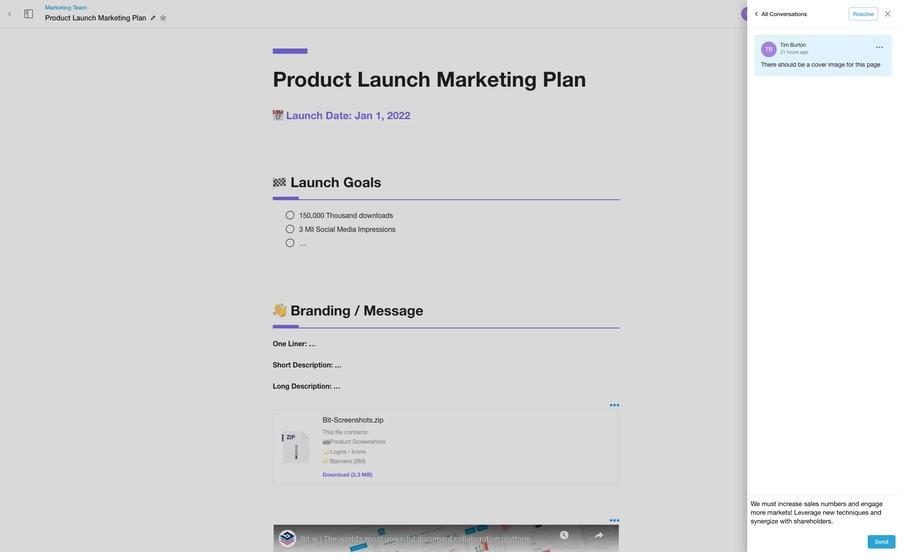 Task type: describe. For each thing, give the bounding box(es) containing it.
1 vertical spatial plan
[[543, 66, 587, 91]]

this
[[856, 61, 866, 68]]

👋
[[273, 303, 287, 319]]

media
[[337, 226, 356, 233]]

(sm)
[[354, 458, 366, 465]]

… for short description: …
[[335, 361, 342, 369]]

bit-screenshots.zip
[[323, 416, 384, 424]]

download (3.3 mb) link
[[323, 472, 373, 479]]

download
[[323, 472, 350, 479]]

contains:
[[345, 429, 369, 436]]

hours
[[787, 49, 799, 55]]

2022
[[387, 109, 411, 121]]

21
[[781, 49, 786, 55]]

team
[[73, 4, 87, 11]]

launch up 150,000
[[291, 174, 340, 190]]

branding
[[291, 303, 351, 319]]

favorite image
[[158, 13, 168, 23]]

description: for long
[[292, 382, 332, 391]]

150,000
[[299, 212, 324, 220]]

icons
[[352, 449, 366, 455]]

1 horizontal spatial product
[[273, 66, 352, 91]]

be
[[799, 61, 805, 68]]

downloads
[[359, 212, 393, 220]]

page
[[867, 61, 881, 68]]

one
[[273, 340, 286, 348]]

send
[[875, 539, 889, 546]]

resolve button
[[849, 7, 879, 21]]

📅 launch date: jan 1, 2022
[[273, 109, 411, 121]]

short description: …
[[273, 361, 342, 369]]

… down 3
[[299, 239, 306, 247]]

3
[[299, 226, 303, 233]]

download (3.3 mb)
[[323, 472, 373, 479]]

impressions
[[358, 226, 396, 233]]

Comment or @mention collaborator... text field
[[751, 500, 896, 529]]

screenshots.zip
[[334, 416, 384, 424]]

1 horizontal spatial product launch marketing plan
[[273, 66, 587, 91]]

… for long description: …
[[334, 382, 341, 391]]

📅
[[273, 109, 283, 121]]

/ inside this file contains: 📷product screenshots ⭐️logos / icons 👉banners (sm)
[[348, 449, 350, 455]]

burton
[[791, 42, 806, 48]]

message
[[364, 303, 424, 319]]

file
[[335, 429, 343, 436]]

one liner: …
[[273, 340, 316, 348]]

⭐️logos
[[323, 449, 347, 455]]

tb button
[[740, 6, 757, 22]]

cover
[[812, 61, 827, 68]]

mil
[[305, 226, 314, 233]]

a
[[807, 61, 810, 68]]

all
[[762, 10, 769, 17]]

this
[[323, 429, 334, 436]]

launch right 📅
[[286, 109, 323, 121]]

ago
[[801, 49, 809, 55]]

launch up 2022
[[357, 66, 431, 91]]

this file contains: 📷product screenshots ⭐️logos / icons 👉banners (sm)
[[323, 429, 386, 465]]



Task type: locate. For each thing, give the bounding box(es) containing it.
goals
[[343, 174, 381, 190]]

there should be a cover image for this page
[[762, 61, 881, 68]]

🏁
[[273, 174, 287, 190]]

tb left 'all' at the top of page
[[745, 11, 752, 17]]

0 vertical spatial tb
[[745, 11, 752, 17]]

0 vertical spatial /
[[355, 303, 360, 319]]

(3.3
[[351, 472, 361, 479]]

… for one liner: …
[[309, 340, 316, 348]]

tb inside button
[[745, 11, 752, 17]]

conversations
[[770, 10, 808, 17]]

should
[[779, 61, 797, 68]]

1 vertical spatial product
[[273, 66, 352, 91]]

image
[[829, 61, 845, 68]]

description:
[[293, 361, 333, 369], [292, 382, 332, 391]]

thousand
[[326, 212, 357, 220]]

1 horizontal spatial plan
[[543, 66, 587, 91]]

1 horizontal spatial tb
[[766, 46, 773, 53]]

2 vertical spatial marketing
[[437, 66, 537, 91]]

1 vertical spatial tb
[[766, 46, 773, 53]]

long description: …
[[273, 382, 341, 391]]

1,
[[376, 109, 384, 121]]

short
[[273, 361, 291, 369]]

product
[[45, 13, 71, 22], [273, 66, 352, 91]]

for
[[847, 61, 854, 68]]

0 horizontal spatial /
[[348, 449, 350, 455]]

product launch marketing plan
[[45, 13, 146, 22], [273, 66, 587, 91]]

👋 branding / message
[[273, 303, 424, 319]]

jan
[[355, 109, 373, 121]]

0 horizontal spatial plan
[[132, 13, 146, 22]]

tb
[[745, 11, 752, 17], [766, 46, 773, 53]]

/ left message
[[355, 303, 360, 319]]

description: down short description: …
[[292, 382, 332, 391]]

send button
[[868, 536, 896, 549]]

🏁 launch goals
[[273, 174, 381, 190]]

👉banners
[[323, 458, 352, 465]]

more button
[[855, 7, 883, 21]]

/
[[355, 303, 360, 319], [348, 449, 350, 455]]

1 horizontal spatial marketing
[[98, 13, 130, 22]]

launch down team
[[73, 13, 96, 22]]

/ left icons
[[348, 449, 350, 455]]

screenshots
[[353, 439, 386, 446]]

… right liner:
[[309, 340, 316, 348]]

0 vertical spatial plan
[[132, 13, 146, 22]]

more
[[862, 10, 875, 17]]

marketing team
[[45, 4, 87, 11]]

social
[[316, 226, 335, 233]]

description: up long description: …
[[293, 361, 333, 369]]

2 horizontal spatial marketing
[[437, 66, 537, 91]]

0 horizontal spatial marketing
[[45, 4, 71, 11]]

0 vertical spatial marketing
[[45, 4, 71, 11]]

tim
[[781, 42, 789, 48]]

📷product
[[323, 439, 351, 446]]

long
[[273, 382, 290, 391]]

date:
[[326, 109, 352, 121]]

… up bit-
[[334, 382, 341, 391]]

all conversations
[[762, 10, 808, 17]]

1 horizontal spatial /
[[355, 303, 360, 319]]

marketing
[[45, 4, 71, 11], [98, 13, 130, 22], [437, 66, 537, 91]]

0 vertical spatial product launch marketing plan
[[45, 13, 146, 22]]

1 vertical spatial product launch marketing plan
[[273, 66, 587, 91]]

mb)
[[362, 472, 373, 479]]

launch
[[73, 13, 96, 22], [357, 66, 431, 91], [286, 109, 323, 121], [291, 174, 340, 190]]

resolve
[[854, 10, 874, 17]]

3 mil social media impressions
[[299, 226, 396, 233]]

… up long description: …
[[335, 361, 342, 369]]

150,000 thousand downloads
[[299, 212, 393, 220]]

1 vertical spatial /
[[348, 449, 350, 455]]

0 horizontal spatial product launch marketing plan
[[45, 13, 146, 22]]

1 vertical spatial marketing
[[98, 13, 130, 22]]

there
[[762, 61, 777, 68]]

tim burton 21 hours ago
[[781, 42, 809, 55]]

1 vertical spatial description:
[[292, 382, 332, 391]]

0 horizontal spatial product
[[45, 13, 71, 22]]

liner:
[[288, 340, 307, 348]]

0 horizontal spatial tb
[[745, 11, 752, 17]]

0 vertical spatial description:
[[293, 361, 333, 369]]

description: for short
[[293, 361, 333, 369]]

tb left 21
[[766, 46, 773, 53]]

0 vertical spatial product
[[45, 13, 71, 22]]

marketing team link
[[45, 3, 170, 11]]

plan
[[132, 13, 146, 22], [543, 66, 587, 91]]

all conversations button
[[749, 7, 810, 21]]

bit-
[[323, 416, 334, 424]]

…
[[299, 239, 306, 247], [309, 340, 316, 348], [335, 361, 342, 369], [334, 382, 341, 391]]



Task type: vqa. For each thing, say whether or not it's contained in the screenshot.
Download in the bottom left of the page
yes



